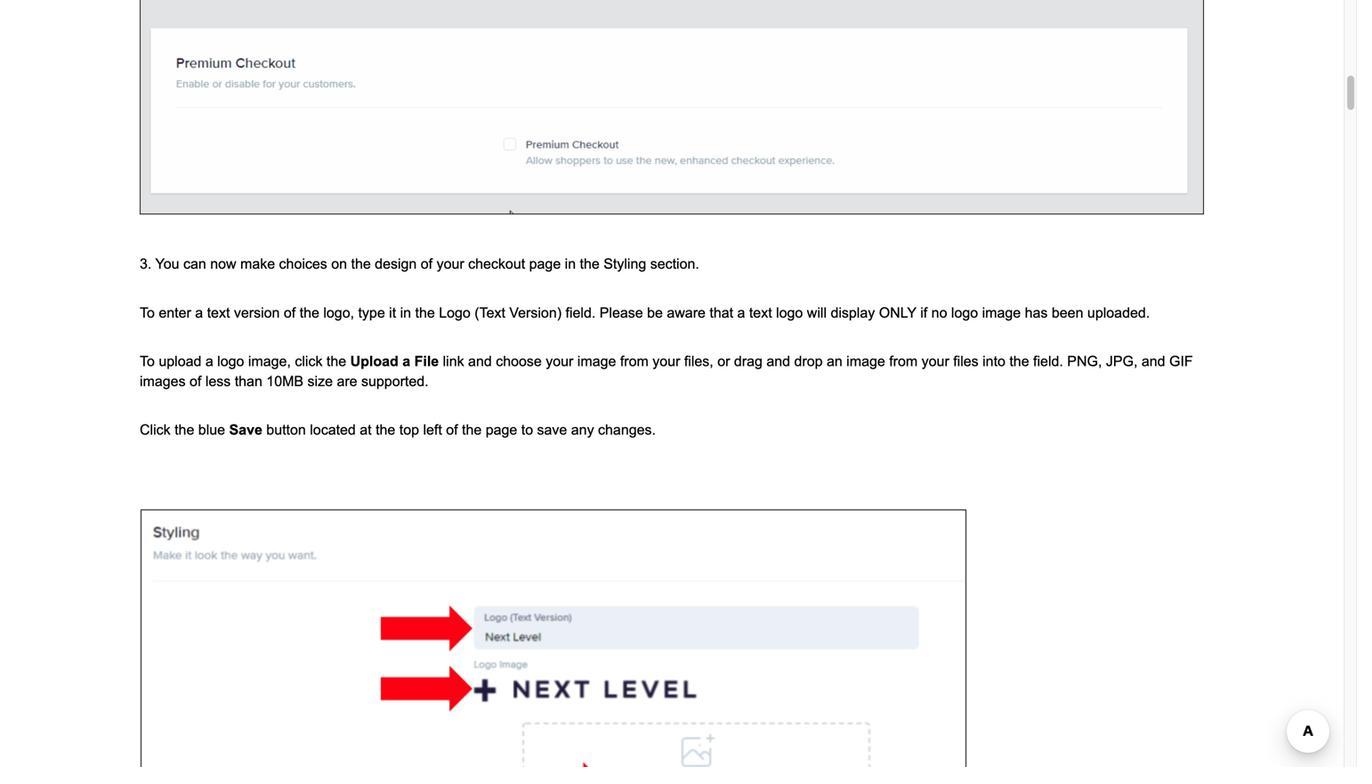 Task type: describe. For each thing, give the bounding box(es) containing it.
it
[[389, 305, 396, 321]]

of right left
[[446, 422, 458, 438]]

uploaded.
[[1088, 305, 1150, 321]]

a left file
[[403, 354, 411, 370]]

choose
[[496, 354, 542, 370]]

your left checkout
[[437, 256, 464, 272]]

file
[[415, 354, 439, 370]]

be
[[647, 305, 663, 321]]

your left files,
[[653, 354, 681, 370]]

than
[[235, 373, 263, 389]]

styling
[[604, 256, 647, 272]]

size
[[308, 373, 333, 389]]

if
[[921, 305, 928, 321]]

you
[[155, 256, 179, 272]]

the left styling
[[580, 256, 600, 272]]

2 and from the left
[[767, 354, 791, 370]]

or
[[718, 354, 730, 370]]

gif
[[1170, 354, 1194, 370]]

left
[[423, 422, 442, 438]]

supported.
[[361, 373, 429, 389]]

link
[[443, 354, 464, 370]]

a right enter
[[195, 305, 203, 321]]

that
[[710, 305, 734, 321]]

page for checkout
[[529, 256, 561, 272]]

link and choose your image from your files, or drag and drop an image from your files into the field. png, jpg, and gif images of less than 10mb size are supported.
[[140, 354, 1198, 389]]

save
[[537, 422, 567, 438]]

to for to upload a logo image, click the upload a file
[[140, 354, 155, 370]]

please
[[600, 305, 643, 321]]

of inside link and choose your image from your files, or drag and drop an image from your files into the field. png, jpg, and gif images of less than 10mb size are supported.
[[190, 373, 202, 389]]

of right design
[[421, 256, 433, 272]]

will
[[807, 305, 827, 321]]

located
[[310, 422, 356, 438]]

the left logo,
[[300, 305, 320, 321]]

the up are
[[327, 354, 346, 370]]

(text
[[475, 305, 506, 321]]

upload
[[159, 354, 202, 370]]

upload
[[350, 354, 399, 370]]

2 text from the left
[[749, 305, 772, 321]]

aware
[[667, 305, 706, 321]]

png,
[[1068, 354, 1103, 370]]

only
[[879, 305, 917, 321]]

an
[[827, 354, 843, 370]]

are
[[337, 373, 358, 389]]

the left blue
[[175, 422, 194, 438]]

10mb
[[266, 373, 304, 389]]

on
[[331, 256, 347, 272]]

click
[[295, 354, 323, 370]]

drag
[[734, 354, 763, 370]]

section.
[[651, 256, 700, 272]]

any
[[571, 422, 594, 438]]

to
[[521, 422, 533, 438]]

enter
[[159, 305, 191, 321]]

the right left
[[462, 422, 482, 438]]

save
[[229, 422, 263, 438]]

make
[[240, 256, 275, 272]]

at
[[360, 422, 372, 438]]

the inside link and choose your image from your files, or drag and drop an image from your files into the field. png, jpg, and gif images of less than 10mb size are supported.
[[1010, 354, 1030, 370]]

blue
[[198, 422, 225, 438]]

logo,
[[323, 305, 354, 321]]

a up less
[[206, 354, 213, 370]]

changes.
[[598, 422, 656, 438]]

your left files at the top of the page
[[922, 354, 950, 370]]

less
[[205, 373, 231, 389]]

the left logo
[[415, 305, 435, 321]]

to for to enter a text version of the logo, type it in the logo (text version) field. please be aware that a text logo will display only if no logo image has been uploaded.
[[140, 305, 155, 321]]

can
[[183, 256, 206, 272]]

display
[[831, 305, 875, 321]]



Task type: vqa. For each thing, say whether or not it's contained in the screenshot.
than
yes



Task type: locate. For each thing, give the bounding box(es) containing it.
1 and from the left
[[468, 354, 492, 370]]

logo up less
[[217, 354, 244, 370]]

1 vertical spatial to
[[140, 354, 155, 370]]

1 horizontal spatial image
[[847, 354, 886, 370]]

0 horizontal spatial field.
[[566, 305, 596, 321]]

to upload a logo image, click the upload a file
[[140, 354, 439, 370]]

0 horizontal spatial from
[[620, 354, 649, 370]]

of
[[421, 256, 433, 272], [284, 305, 296, 321], [190, 373, 202, 389], [446, 422, 458, 438]]

to left enter
[[140, 305, 155, 321]]

0 horizontal spatial text
[[207, 305, 230, 321]]

1 horizontal spatial page
[[529, 256, 561, 272]]

to enter a text version of the logo, type it in the logo (text version) field. please be aware that a text logo will display only if no logo image has been uploaded.
[[140, 305, 1154, 321]]

version
[[234, 305, 280, 321]]

your right choose in the top left of the page
[[546, 354, 574, 370]]

1 horizontal spatial in
[[565, 256, 576, 272]]

field. inside link and choose your image from your files, or drag and drop an image from your files into the field. png, jpg, and gif images of less than 10mb size are supported.
[[1034, 354, 1064, 370]]

version)
[[510, 305, 562, 321]]

0 horizontal spatial in
[[400, 305, 411, 321]]

2 horizontal spatial logo
[[952, 305, 979, 321]]

1 horizontal spatial logo
[[776, 305, 803, 321]]

2 to from the top
[[140, 354, 155, 370]]

image left has
[[983, 305, 1021, 321]]

from down only
[[890, 354, 918, 370]]

logo
[[776, 305, 803, 321], [952, 305, 979, 321], [217, 354, 244, 370]]

logo left will
[[776, 305, 803, 321]]

checkout
[[468, 256, 525, 272]]

design
[[375, 256, 417, 272]]

the right at
[[376, 422, 396, 438]]

from
[[620, 354, 649, 370], [890, 354, 918, 370]]

1 from from the left
[[620, 354, 649, 370]]

logo
[[439, 305, 471, 321]]

field. left png,
[[1034, 354, 1064, 370]]

2 from from the left
[[890, 354, 918, 370]]

click the blue save button located at the top left of the page to save any changes.
[[140, 422, 656, 438]]

image down "please"
[[578, 354, 616, 370]]

2 horizontal spatial image
[[983, 305, 1021, 321]]

1 vertical spatial field.
[[1034, 354, 1064, 370]]

1 vertical spatial page
[[486, 422, 518, 438]]

in left styling
[[565, 256, 576, 272]]

and left "gif" at the top of page
[[1142, 354, 1166, 370]]

your
[[437, 256, 464, 272], [546, 354, 574, 370], [653, 354, 681, 370], [922, 354, 950, 370]]

1 horizontal spatial text
[[749, 305, 772, 321]]

1 text from the left
[[207, 305, 230, 321]]

of right version
[[284, 305, 296, 321]]

text left version
[[207, 305, 230, 321]]

into
[[983, 354, 1006, 370]]

and
[[468, 354, 492, 370], [767, 354, 791, 370], [1142, 354, 1166, 370]]

of left less
[[190, 373, 202, 389]]

page left to
[[486, 422, 518, 438]]

text
[[207, 305, 230, 321], [749, 305, 772, 321]]

0 vertical spatial to
[[140, 305, 155, 321]]

choices
[[279, 256, 327, 272]]

field. left "please"
[[566, 305, 596, 321]]

0 horizontal spatial page
[[486, 422, 518, 438]]

1 vertical spatial in
[[400, 305, 411, 321]]

0 vertical spatial in
[[565, 256, 576, 272]]

files
[[954, 354, 979, 370]]

0 vertical spatial field.
[[566, 305, 596, 321]]

0 horizontal spatial and
[[468, 354, 492, 370]]

2 horizontal spatial and
[[1142, 354, 1166, 370]]

and right link
[[468, 354, 492, 370]]

drop
[[795, 354, 823, 370]]

and left drop
[[767, 354, 791, 370]]

top
[[400, 422, 419, 438]]

a
[[195, 305, 203, 321], [738, 305, 746, 321], [206, 354, 213, 370], [403, 354, 411, 370]]

page right checkout
[[529, 256, 561, 272]]

to up images
[[140, 354, 155, 370]]

now
[[210, 256, 236, 272]]

has
[[1025, 305, 1048, 321]]

image,
[[248, 354, 291, 370]]

page
[[529, 256, 561, 272], [486, 422, 518, 438]]

the right on
[[351, 256, 371, 272]]

button
[[266, 422, 306, 438]]

0 horizontal spatial image
[[578, 354, 616, 370]]

files,
[[685, 354, 714, 370]]

image right an
[[847, 354, 886, 370]]

image
[[983, 305, 1021, 321], [578, 354, 616, 370], [847, 354, 886, 370]]

3. you can now make choices on the design of your checkout page in the styling section.
[[140, 256, 700, 272]]

0 vertical spatial page
[[529, 256, 561, 272]]

jpg,
[[1107, 354, 1138, 370]]

images
[[140, 373, 186, 389]]

1 horizontal spatial from
[[890, 354, 918, 370]]

a right that
[[738, 305, 746, 321]]

the right into
[[1010, 354, 1030, 370]]

field.
[[566, 305, 596, 321], [1034, 354, 1064, 370]]

type
[[358, 305, 385, 321]]

to
[[140, 305, 155, 321], [140, 354, 155, 370]]

0 horizontal spatial logo
[[217, 354, 244, 370]]

no
[[932, 305, 948, 321]]

text right that
[[749, 305, 772, 321]]

click
[[140, 422, 171, 438]]

in right it
[[400, 305, 411, 321]]

1 to from the top
[[140, 305, 155, 321]]

in
[[565, 256, 576, 272], [400, 305, 411, 321]]

1 horizontal spatial field.
[[1034, 354, 1064, 370]]

from down to enter a text version of the logo, type it in the logo (text version) field. please be aware that a text logo will display only if no logo image has been uploaded.
[[620, 354, 649, 370]]

the
[[351, 256, 371, 272], [580, 256, 600, 272], [300, 305, 320, 321], [415, 305, 435, 321], [327, 354, 346, 370], [1010, 354, 1030, 370], [175, 422, 194, 438], [376, 422, 396, 438], [462, 422, 482, 438]]

logo right no on the right top of the page
[[952, 305, 979, 321]]

3 and from the left
[[1142, 354, 1166, 370]]

1 horizontal spatial and
[[767, 354, 791, 370]]

page for the
[[486, 422, 518, 438]]

been
[[1052, 305, 1084, 321]]

3.
[[140, 256, 152, 272]]



